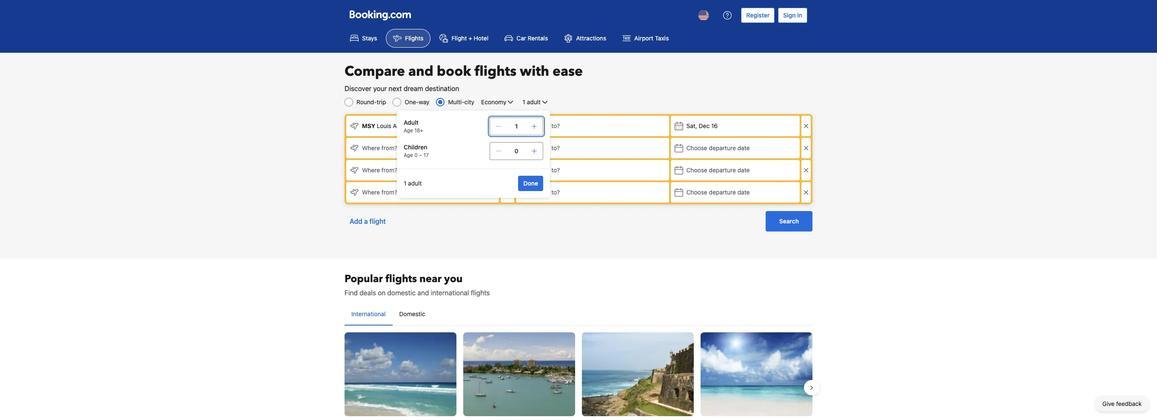 Task type: locate. For each thing, give the bounding box(es) containing it.
2 from? from the top
[[382, 166, 398, 174]]

airport taxis
[[635, 34, 669, 42]]

4 to? from the top
[[552, 189, 560, 196]]

1 choose departure date from the top
[[687, 144, 750, 152]]

18+
[[415, 127, 424, 134]]

where from? for choose departure date dropdown button on the top right of the page where from? popup button
[[362, 189, 398, 196]]

sign in link
[[779, 8, 808, 23]]

2 vertical spatial choose
[[687, 189, 708, 196]]

choose departure date button down sat, dec 16 popup button
[[671, 138, 800, 158]]

and inside compare and book flights with ease discover your next dream destination
[[409, 62, 434, 81]]

1 where to? button from the top
[[516, 116, 669, 136]]

2 choose from the top
[[687, 166, 708, 174]]

region
[[338, 329, 820, 420]]

2 vertical spatial where from?
[[362, 189, 398, 196]]

1 vertical spatial age
[[404, 152, 413, 158]]

where from?
[[362, 144, 398, 152], [362, 166, 398, 174], [362, 189, 398, 196]]

flights link
[[386, 29, 431, 48]]

from? for second choose departure date popup button from the bottom of the page where from? popup button
[[382, 144, 398, 152]]

airport taxis link
[[616, 29, 676, 48]]

2 where from? button from the top
[[346, 182, 499, 203]]

2 date from the top
[[738, 166, 750, 174]]

1 vertical spatial choose departure date button
[[671, 160, 800, 180]]

1 vertical spatial choose departure date
[[687, 166, 750, 174]]

date
[[738, 144, 750, 152], [738, 166, 750, 174], [738, 189, 750, 196]]

2 horizontal spatial 1
[[523, 98, 526, 106]]

adult age 18+
[[404, 119, 424, 134]]

1 horizontal spatial 1
[[515, 123, 518, 130]]

1 horizontal spatial 1 adult
[[523, 98, 541, 106]]

where from? button down where from? dropdown button in the top of the page
[[346, 182, 499, 203]]

where from? button for choose departure date dropdown button on the top right of the page
[[346, 182, 499, 203]]

where to? for second choose departure date popup button from the bottom of the page where from? popup button
[[532, 144, 560, 152]]

destination
[[425, 85, 459, 92]]

3 from? from the top
[[382, 189, 398, 196]]

book
[[437, 62, 471, 81]]

2 vertical spatial departure
[[709, 189, 736, 196]]

near
[[420, 272, 442, 286]]

0 horizontal spatial 1 adult
[[404, 180, 422, 187]]

1 vertical spatial and
[[418, 289, 429, 297]]

car rentals
[[517, 34, 548, 42]]

3 choose departure date from the top
[[687, 189, 750, 196]]

multi-
[[448, 98, 465, 106]]

adult
[[404, 119, 419, 126]]

round-trip
[[357, 98, 386, 106]]

0 left –
[[415, 152, 418, 158]]

adult
[[527, 98, 541, 106], [408, 180, 422, 187]]

2 age from the top
[[404, 152, 413, 158]]

compare and book flights with ease discover your next dream destination
[[345, 62, 583, 92]]

search
[[780, 218, 799, 225]]

4 where to? from the top
[[532, 189, 560, 196]]

1 date from the top
[[738, 144, 750, 152]]

booking.com logo image
[[350, 10, 411, 20], [350, 10, 411, 20]]

to? for second choose departure date popup button from the bottom of the page
[[552, 144, 560, 152]]

1 vertical spatial 1 adult
[[404, 180, 422, 187]]

give feedback button
[[1096, 396, 1149, 412]]

0 vertical spatial 1 adult
[[523, 98, 541, 106]]

0 vertical spatial departure
[[709, 144, 736, 152]]

flights up economy
[[475, 62, 517, 81]]

adult down –
[[408, 180, 422, 187]]

2 where to? from the top
[[532, 144, 560, 152]]

discover
[[345, 85, 372, 92]]

0 vertical spatial and
[[409, 62, 434, 81]]

0 vertical spatial from?
[[382, 144, 398, 152]]

international
[[431, 289, 469, 297]]

1 vertical spatial departure
[[709, 166, 736, 174]]

0 vertical spatial choose departure date
[[687, 144, 750, 152]]

2 to? from the top
[[552, 144, 560, 152]]

1 vertical spatial where to? button
[[516, 138, 669, 158]]

add a flight button
[[345, 211, 391, 232]]

0 inside children age 0 – 17
[[415, 152, 418, 158]]

add
[[350, 218, 363, 225]]

date inside dropdown button
[[738, 189, 750, 196]]

2 vertical spatial where to? button
[[516, 182, 669, 203]]

flights right international
[[471, 289, 490, 297]]

sign
[[784, 11, 796, 19]]

choose departure date button up choose departure date dropdown button on the top right of the page
[[671, 160, 800, 180]]

flights up domestic
[[386, 272, 417, 286]]

stays
[[362, 34, 377, 42]]

age
[[404, 127, 413, 134], [404, 152, 413, 158]]

airport
[[635, 34, 654, 42]]

economy
[[481, 98, 507, 106]]

choose inside dropdown button
[[687, 189, 708, 196]]

1 to? from the top
[[552, 122, 560, 129]]

and down near
[[418, 289, 429, 297]]

where
[[532, 122, 550, 129], [362, 144, 380, 152], [532, 144, 550, 152], [362, 166, 380, 174], [532, 166, 550, 174], [362, 189, 380, 196], [532, 189, 550, 196]]

0 horizontal spatial 0
[[415, 152, 418, 158]]

choose for choose departure date dropdown button on the top right of the page
[[687, 189, 708, 196]]

1 vertical spatial date
[[738, 166, 750, 174]]

where to? button
[[516, 160, 669, 180]]

new orleans to san juan image
[[582, 332, 694, 416]]

0 vertical spatial choose
[[687, 144, 708, 152]]

1 adult down –
[[404, 180, 422, 187]]

2 departure from the top
[[709, 166, 736, 174]]

taxis
[[655, 34, 669, 42]]

2 vertical spatial date
[[738, 189, 750, 196]]

2 vertical spatial choose departure date
[[687, 189, 750, 196]]

1 vertical spatial from?
[[382, 166, 398, 174]]

popular flights near you find deals on domestic and international flights
[[345, 272, 490, 297]]

where to?
[[532, 122, 560, 129], [532, 144, 560, 152], [532, 166, 560, 174], [532, 189, 560, 196]]

from? inside dropdown button
[[382, 166, 398, 174]]

0 vertical spatial where to? button
[[516, 116, 669, 136]]

where from? button for second choose departure date popup button from the bottom of the page
[[346, 138, 499, 158]]

where to? button for choose departure date dropdown button on the top right of the page
[[516, 182, 669, 203]]

1 horizontal spatial adult
[[527, 98, 541, 106]]

give feedback
[[1103, 400, 1142, 407]]

choose departure date button
[[671, 138, 800, 158], [671, 160, 800, 180]]

3 date from the top
[[738, 189, 750, 196]]

1 choose from the top
[[687, 144, 708, 152]]

age inside children age 0 – 17
[[404, 152, 413, 158]]

from?
[[382, 144, 398, 152], [382, 166, 398, 174], [382, 189, 398, 196]]

1 from? from the top
[[382, 144, 398, 152]]

3 where from? from the top
[[362, 189, 398, 196]]

1 departure from the top
[[709, 144, 736, 152]]

1 vertical spatial choose
[[687, 166, 708, 174]]

and
[[409, 62, 434, 81], [418, 289, 429, 297]]

0 vertical spatial flights
[[475, 62, 517, 81]]

1 where from? from the top
[[362, 144, 398, 152]]

departure inside dropdown button
[[709, 189, 736, 196]]

where from? button
[[346, 138, 499, 158], [346, 182, 499, 203]]

tab list
[[345, 303, 813, 326]]

and up 'dream'
[[409, 62, 434, 81]]

multi-city
[[448, 98, 475, 106]]

age down children
[[404, 152, 413, 158]]

choose departure date
[[687, 144, 750, 152], [687, 166, 750, 174], [687, 189, 750, 196]]

msy
[[362, 122, 376, 129]]

flights inside compare and book flights with ease discover your next dream destination
[[475, 62, 517, 81]]

flight + hotel link
[[433, 29, 496, 48]]

in
[[798, 11, 803, 19]]

0 vertical spatial where from?
[[362, 144, 398, 152]]

international
[[352, 310, 386, 318]]

age down adult
[[404, 127, 413, 134]]

new orleans to montego bay image
[[464, 332, 575, 416]]

age for adult
[[404, 127, 413, 134]]

1 age from the top
[[404, 127, 413, 134]]

choose departure date inside dropdown button
[[687, 189, 750, 196]]

to? inside popup button
[[552, 166, 560, 174]]

where to? button
[[516, 116, 669, 136], [516, 138, 669, 158], [516, 182, 669, 203]]

1
[[523, 98, 526, 106], [515, 123, 518, 130], [404, 180, 407, 187]]

+
[[469, 34, 472, 42]]

2 vertical spatial from?
[[382, 189, 398, 196]]

dec
[[699, 122, 710, 129]]

sat,
[[687, 122, 698, 129]]

3 where to? from the top
[[532, 166, 560, 174]]

domestic
[[388, 289, 416, 297]]

1 where to? from the top
[[532, 122, 560, 129]]

3 departure from the top
[[709, 189, 736, 196]]

children
[[404, 143, 428, 151]]

way
[[419, 98, 430, 106]]

1 vertical spatial where from? button
[[346, 182, 499, 203]]

where inside dropdown button
[[362, 166, 380, 174]]

sign in
[[784, 11, 803, 19]]

2 where from? from the top
[[362, 166, 398, 174]]

2 where to? button from the top
[[516, 138, 669, 158]]

3 to? from the top
[[552, 166, 560, 174]]

flights
[[475, 62, 517, 81], [386, 272, 417, 286], [471, 289, 490, 297]]

next
[[389, 85, 402, 92]]

age for children
[[404, 152, 413, 158]]

3 where to? button from the top
[[516, 182, 669, 203]]

choose
[[687, 144, 708, 152], [687, 166, 708, 174], [687, 189, 708, 196]]

0 vertical spatial choose departure date button
[[671, 138, 800, 158]]

round-
[[357, 98, 377, 106]]

departure for second choose departure date popup button from the bottom of the page
[[709, 144, 736, 152]]

1 horizontal spatial 0
[[515, 147, 519, 155]]

domestic
[[399, 310, 425, 318]]

flights
[[405, 34, 424, 42]]

date for second choose departure date popup button from the bottom of the page
[[738, 144, 750, 152]]

0 vertical spatial date
[[738, 144, 750, 152]]

1 adult down with
[[523, 98, 541, 106]]

0 vertical spatial 1
[[523, 98, 526, 106]]

1 where from? button from the top
[[346, 138, 499, 158]]

0 horizontal spatial adult
[[408, 180, 422, 187]]

where from? button down the 18+
[[346, 138, 499, 158]]

0 horizontal spatial 1
[[404, 180, 407, 187]]

2 choose departure date from the top
[[687, 166, 750, 174]]

domestic button
[[393, 303, 432, 325]]

adult down with
[[527, 98, 541, 106]]

new orleans to punta cana image
[[701, 332, 813, 416]]

1 vertical spatial where from?
[[362, 166, 398, 174]]

one-way
[[405, 98, 430, 106]]

0 up done button at left
[[515, 147, 519, 155]]

0 vertical spatial adult
[[527, 98, 541, 106]]

tab list containing international
[[345, 303, 813, 326]]

deals
[[360, 289, 376, 297]]

1 vertical spatial 1
[[515, 123, 518, 130]]

where from? inside dropdown button
[[362, 166, 398, 174]]

1 vertical spatial adult
[[408, 180, 422, 187]]

where from? for where from? dropdown button in the top of the page
[[362, 166, 398, 174]]

date for 1st choose departure date popup button from the bottom of the page
[[738, 166, 750, 174]]

0 vertical spatial where from? button
[[346, 138, 499, 158]]

car rentals link
[[498, 29, 556, 48]]

departure for 1st choose departure date popup button from the bottom of the page
[[709, 166, 736, 174]]

3 choose from the top
[[687, 189, 708, 196]]

one-
[[405, 98, 419, 106]]

age inside the adult age 18+
[[404, 127, 413, 134]]

0 vertical spatial age
[[404, 127, 413, 134]]



Task type: vqa. For each thing, say whether or not it's contained in the screenshot.
1st departure from the bottom of the page
yes



Task type: describe. For each thing, give the bounding box(es) containing it.
flight
[[452, 34, 467, 42]]

where to? for 'msy' popup button
[[532, 122, 560, 129]]

new orleans to cancún image
[[345, 332, 457, 416]]

where to? button for sat, dec 16 popup button
[[516, 116, 669, 136]]

sat, dec 16
[[687, 122, 718, 129]]

where inside popup button
[[532, 166, 550, 174]]

2 vertical spatial flights
[[471, 289, 490, 297]]

car
[[517, 34, 526, 42]]

register link
[[742, 8, 775, 23]]

attractions
[[576, 34, 607, 42]]

where from? button
[[346, 160, 499, 180]]

1 choose departure date button from the top
[[671, 138, 800, 158]]

choose departure date for second choose departure date popup button from the bottom of the page
[[687, 144, 750, 152]]

1 vertical spatial flights
[[386, 272, 417, 286]]

1 inside dropdown button
[[523, 98, 526, 106]]

flight + hotel
[[452, 34, 489, 42]]

–
[[419, 152, 422, 158]]

hotel
[[474, 34, 489, 42]]

flight
[[370, 218, 386, 225]]

ease
[[553, 62, 583, 81]]

choose departure date for choose departure date dropdown button on the top right of the page
[[687, 189, 750, 196]]

1 adult inside dropdown button
[[523, 98, 541, 106]]

choose for 1st choose departure date popup button from the bottom of the page
[[687, 166, 708, 174]]

departure for choose departure date dropdown button on the top right of the page
[[709, 189, 736, 196]]

your
[[373, 85, 387, 92]]

attractions link
[[557, 29, 614, 48]]

choose for second choose departure date popup button from the bottom of the page
[[687, 144, 708, 152]]

give
[[1103, 400, 1115, 407]]

1 adult button
[[522, 97, 550, 107]]

where from? for second choose departure date popup button from the bottom of the page where from? popup button
[[362, 144, 398, 152]]

2 vertical spatial 1
[[404, 180, 407, 187]]

trip
[[377, 98, 386, 106]]

children age 0 – 17
[[404, 143, 429, 158]]

date for choose departure date dropdown button on the top right of the page
[[738, 189, 750, 196]]

search button
[[766, 211, 813, 232]]

popular
[[345, 272, 383, 286]]

from? for where from? dropdown button in the top of the page
[[382, 166, 398, 174]]

adult inside dropdown button
[[527, 98, 541, 106]]

city
[[465, 98, 475, 106]]

sat, dec 16 button
[[671, 116, 800, 136]]

register
[[747, 11, 770, 19]]

feedback
[[1117, 400, 1142, 407]]

msy button
[[346, 116, 515, 136]]

2 choose departure date button from the top
[[671, 160, 800, 180]]

stays link
[[343, 29, 385, 48]]

international button
[[345, 303, 393, 325]]

done button
[[519, 176, 544, 191]]

to? for sat, dec 16 popup button
[[552, 122, 560, 129]]

a
[[364, 218, 368, 225]]

you
[[444, 272, 463, 286]]

done
[[524, 180, 538, 187]]

from? for choose departure date dropdown button on the top right of the page where from? popup button
[[382, 189, 398, 196]]

and inside popular flights near you find deals on domestic and international flights
[[418, 289, 429, 297]]

compare
[[345, 62, 405, 81]]

add a flight
[[350, 218, 386, 225]]

16
[[712, 122, 718, 129]]

dream
[[404, 85, 423, 92]]

17
[[424, 152, 429, 158]]

with
[[520, 62, 550, 81]]

where to? inside popup button
[[532, 166, 560, 174]]

where to? button for second choose departure date popup button from the bottom of the page
[[516, 138, 669, 158]]

where to? for choose departure date dropdown button on the top right of the page where from? popup button
[[532, 189, 560, 196]]

rentals
[[528, 34, 548, 42]]

find
[[345, 289, 358, 297]]

choose departure date button
[[671, 182, 800, 203]]

to? for choose departure date dropdown button on the top right of the page
[[552, 189, 560, 196]]

choose departure date for 1st choose departure date popup button from the bottom of the page
[[687, 166, 750, 174]]

on
[[378, 289, 386, 297]]



